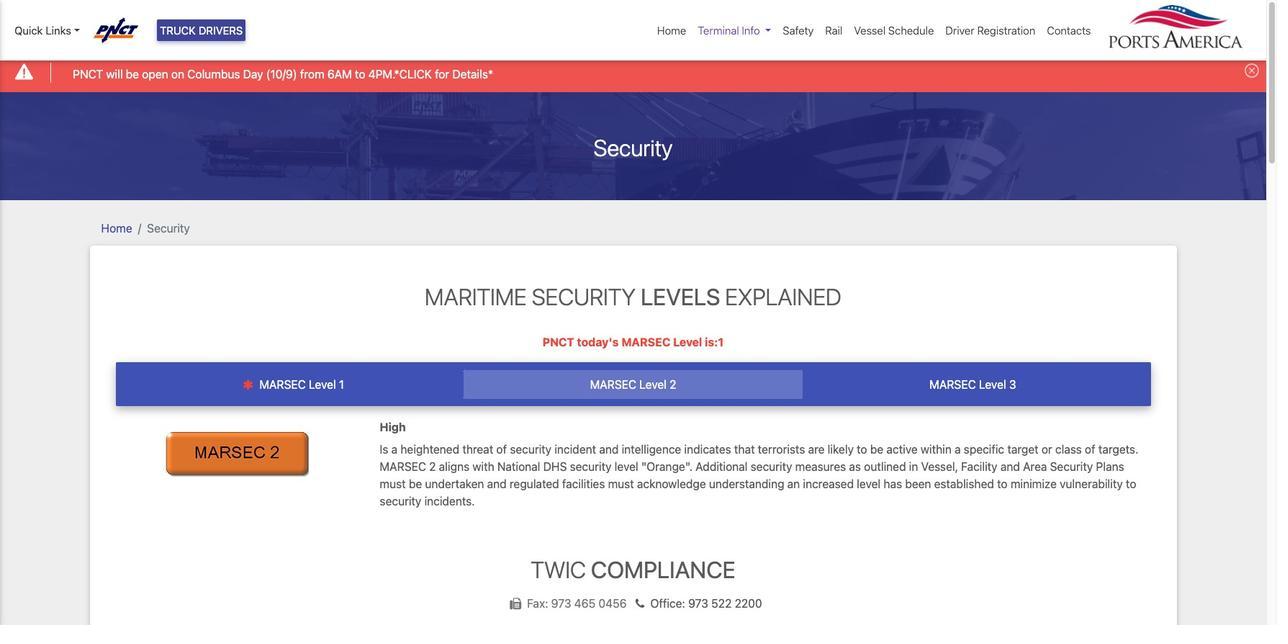 Task type: vqa. For each thing, say whether or not it's contained in the screenshot.
Is
yes



Task type: locate. For each thing, give the bounding box(es) containing it.
been
[[906, 477, 932, 490]]

rail
[[826, 24, 843, 37]]

to down targets.
[[1126, 477, 1137, 490]]

0 vertical spatial pnct
[[73, 67, 103, 80]]

1 vertical spatial be
[[871, 443, 884, 456]]

level left is:1
[[674, 336, 703, 349]]

level left 3
[[980, 378, 1007, 391]]

twic compliance
[[531, 556, 736, 583]]

office:
[[651, 597, 686, 610]]

and
[[600, 443, 619, 456], [1001, 460, 1021, 473], [487, 477, 507, 490]]

truck drivers
[[160, 24, 243, 37]]

973
[[552, 597, 572, 610], [689, 597, 709, 610]]

1 must from the left
[[380, 477, 406, 490]]

phone image
[[630, 598, 651, 609]]

0 horizontal spatial be
[[126, 67, 139, 80]]

level down pnct today's marsec level is:1
[[640, 378, 667, 391]]

links
[[46, 24, 71, 37]]

be
[[126, 67, 139, 80], [871, 443, 884, 456], [409, 477, 422, 490]]

2 inside tab list
[[670, 378, 677, 391]]

must
[[380, 477, 406, 490], [608, 477, 634, 490]]

1 vertical spatial level
[[857, 477, 881, 490]]

be right will
[[126, 67, 139, 80]]

pnct for pnct today's marsec level is:1
[[543, 336, 574, 349]]

vessel
[[854, 24, 886, 37]]

2 973 from the left
[[689, 597, 709, 610]]

be down heightened
[[409, 477, 422, 490]]

outlined
[[864, 460, 907, 473]]

1
[[339, 378, 344, 391]]

be up outlined
[[871, 443, 884, 456]]

must down is
[[380, 477, 406, 490]]

0 horizontal spatial home
[[101, 222, 132, 235]]

targets.
[[1099, 443, 1139, 456]]

0 horizontal spatial 2
[[429, 460, 436, 473]]

973 left 522
[[689, 597, 709, 610]]

level down as
[[857, 477, 881, 490]]

0 horizontal spatial pnct
[[73, 67, 103, 80]]

2 of from the left
[[1085, 443, 1096, 456]]

1 vertical spatial home link
[[101, 222, 132, 235]]

0 vertical spatial be
[[126, 67, 139, 80]]

security down "terrorists"
[[751, 460, 793, 473]]

0 horizontal spatial 973
[[552, 597, 572, 610]]

or
[[1042, 443, 1053, 456]]

2
[[670, 378, 677, 391], [429, 460, 436, 473]]

home link
[[652, 17, 692, 44], [101, 222, 132, 235]]

3
[[1010, 378, 1017, 391]]

to inside the pnct will be open on columbus day (10/9) from 6am to 4pm.*click for details* link
[[355, 67, 366, 80]]

pnct left today's
[[543, 336, 574, 349]]

marsec for marsec level 2
[[590, 378, 637, 391]]

tab list
[[116, 362, 1151, 407]]

1 horizontal spatial must
[[608, 477, 634, 490]]

is a heightened threat of security incident and intelligence indicates that terrorists are likely to be active within a specific target or class of targets. marsec 2 aligns with national dhs security level "orange". additional security measures as outlined in vessel, facility and area security plans must be undertaken and regulated facilities must acknowledge understanding an increased level has been established to minimize vulnerability to security incidents.
[[380, 443, 1139, 507]]

open
[[142, 67, 168, 80]]

1 horizontal spatial a
[[955, 443, 961, 456]]

security
[[594, 134, 673, 161], [147, 222, 190, 235], [532, 283, 636, 310], [1051, 460, 1094, 473]]

maritime security levels explained
[[425, 283, 842, 310]]

twic
[[531, 556, 586, 583]]

acknowledge
[[637, 477, 706, 490]]

0 horizontal spatial must
[[380, 477, 406, 490]]

is:1
[[705, 336, 724, 349]]

0 horizontal spatial of
[[497, 443, 507, 456]]

marsec down is
[[380, 460, 426, 473]]

0 vertical spatial home
[[658, 24, 687, 37]]

1 horizontal spatial level
[[857, 477, 881, 490]]

registration
[[978, 24, 1036, 37]]

marsec
[[622, 336, 671, 349], [260, 378, 306, 391], [590, 378, 637, 391], [930, 378, 977, 391], [380, 460, 426, 473]]

and right "incident"
[[600, 443, 619, 456]]

has
[[884, 477, 903, 490]]

level for marsec level 3
[[980, 378, 1007, 391]]

terminal info
[[698, 24, 760, 37]]

understanding
[[709, 477, 785, 490]]

class
[[1056, 443, 1082, 456]]

fax: 973 465 0456
[[527, 597, 630, 610]]

undertaken
[[425, 477, 484, 490]]

level
[[615, 460, 639, 473], [857, 477, 881, 490]]

of right threat
[[497, 443, 507, 456]]

1 horizontal spatial pnct
[[543, 336, 574, 349]]

marsec level 1
[[257, 378, 344, 391]]

1 vertical spatial and
[[1001, 460, 1021, 473]]

1 vertical spatial pnct
[[543, 336, 574, 349]]

2 down heightened
[[429, 460, 436, 473]]

2 inside the is a heightened threat of security incident and intelligence indicates that terrorists are likely to be active within a specific target or class of targets. marsec 2 aligns with national dhs security level "orange". additional security measures as outlined in vessel, facility and area security plans must be undertaken and regulated facilities must acknowledge understanding an increased level has been established to minimize vulnerability to security incidents.
[[429, 460, 436, 473]]

0 horizontal spatial a
[[392, 443, 398, 456]]

pnct
[[73, 67, 103, 80], [543, 336, 574, 349]]

2 a from the left
[[955, 443, 961, 456]]

level down "intelligence"
[[615, 460, 639, 473]]

as
[[850, 460, 861, 473]]

a right within
[[955, 443, 961, 456]]

driver registration
[[946, 24, 1036, 37]]

marsec down today's
[[590, 378, 637, 391]]

marsec left the 1
[[260, 378, 306, 391]]

level left the 1
[[309, 378, 336, 391]]

today's
[[577, 336, 619, 349]]

columbus
[[187, 67, 240, 80]]

of right the class
[[1085, 443, 1096, 456]]

terminal
[[698, 24, 740, 37]]

driver registration link
[[940, 17, 1042, 44]]

973 right fax:
[[552, 597, 572, 610]]

1 horizontal spatial 973
[[689, 597, 709, 610]]

active
[[887, 443, 918, 456]]

for
[[435, 67, 450, 80]]

1 horizontal spatial home link
[[652, 17, 692, 44]]

and down target
[[1001, 460, 1021, 473]]

a right is
[[392, 443, 398, 456]]

0 vertical spatial and
[[600, 443, 619, 456]]

terminal info link
[[692, 17, 777, 44]]

0 horizontal spatial level
[[615, 460, 639, 473]]

(10/9)
[[266, 67, 297, 80]]

levels
[[641, 283, 721, 310]]

pnct left will
[[73, 67, 103, 80]]

0 vertical spatial home link
[[652, 17, 692, 44]]

0 vertical spatial 2
[[670, 378, 677, 391]]

2 vertical spatial be
[[409, 477, 422, 490]]

target
[[1008, 443, 1039, 456]]

close image
[[1245, 64, 1260, 78]]

4pm.*click
[[369, 67, 432, 80]]

1 973 from the left
[[552, 597, 572, 610]]

pnct inside alert
[[73, 67, 103, 80]]

0 horizontal spatial and
[[487, 477, 507, 490]]

quick
[[14, 24, 43, 37]]

to right 6am
[[355, 67, 366, 80]]

additional
[[696, 460, 748, 473]]

973 for office:
[[689, 597, 709, 610]]

1 horizontal spatial of
[[1085, 443, 1096, 456]]

likely
[[828, 443, 854, 456]]

2 down pnct today's marsec level is:1
[[670, 378, 677, 391]]

1 horizontal spatial and
[[600, 443, 619, 456]]

facilities
[[563, 477, 605, 490]]

must right facilities
[[608, 477, 634, 490]]

of
[[497, 443, 507, 456], [1085, 443, 1096, 456]]

marsec left 3
[[930, 378, 977, 391]]

1 horizontal spatial 2
[[670, 378, 677, 391]]

regulated
[[510, 477, 559, 490]]

office: 973 522 2200 link
[[630, 597, 763, 610]]

1 vertical spatial home
[[101, 222, 132, 235]]

1 a from the left
[[392, 443, 398, 456]]

that
[[735, 443, 755, 456]]

to up as
[[857, 443, 868, 456]]

vessel schedule link
[[849, 17, 940, 44]]

1 vertical spatial 2
[[429, 460, 436, 473]]

and down with
[[487, 477, 507, 490]]

level for marsec level 2
[[640, 378, 667, 391]]

details*
[[453, 67, 494, 80]]

national
[[498, 460, 541, 473]]



Task type: describe. For each thing, give the bounding box(es) containing it.
1 horizontal spatial be
[[409, 477, 422, 490]]

dhs
[[544, 460, 567, 473]]

an
[[788, 477, 800, 490]]

high
[[380, 421, 406, 434]]

threat
[[463, 443, 494, 456]]

marsec for marsec level 3
[[930, 378, 977, 391]]

facility
[[962, 460, 998, 473]]

tab list containing marsec level 1
[[116, 362, 1151, 407]]

established
[[935, 477, 995, 490]]

area
[[1024, 460, 1048, 473]]

office: 973 522 2200
[[651, 597, 763, 610]]

marsec level 3 link
[[803, 370, 1143, 399]]

day
[[243, 67, 263, 80]]

explained
[[726, 283, 842, 310]]

driver
[[946, 24, 975, 37]]

minimize
[[1011, 477, 1057, 490]]

measures
[[796, 460, 846, 473]]

safety link
[[777, 17, 820, 44]]

heightened
[[401, 443, 460, 456]]

to down facility
[[998, 477, 1008, 490]]

indicates
[[685, 443, 732, 456]]

intelligence
[[622, 443, 682, 456]]

truck
[[160, 24, 196, 37]]

truck drivers link
[[157, 19, 246, 41]]

within
[[921, 443, 952, 456]]

2200
[[735, 597, 763, 610]]

drivers
[[199, 24, 243, 37]]

2 horizontal spatial be
[[871, 443, 884, 456]]

vessel,
[[922, 460, 959, 473]]

quick links link
[[14, 22, 80, 39]]

marsec up marsec level 2 link
[[622, 336, 671, 349]]

security left the incidents.
[[380, 495, 422, 507]]

be inside alert
[[126, 67, 139, 80]]

pnct today's marsec level is:1
[[543, 336, 724, 349]]

vulnerability
[[1060, 477, 1123, 490]]

marsec for marsec level 1
[[260, 378, 306, 391]]

marsec level 2
[[590, 378, 677, 391]]

marsec inside the is a heightened threat of security incident and intelligence indicates that terrorists are likely to be active within a specific target or class of targets. marsec 2 aligns with national dhs security level "orange". additional security measures as outlined in vessel, facility and area security plans must be undertaken and regulated facilities must acknowledge understanding an increased level has been established to minimize vulnerability to security incidents.
[[380, 460, 426, 473]]

6am
[[328, 67, 352, 80]]

2 must from the left
[[608, 477, 634, 490]]

contacts link
[[1042, 17, 1097, 44]]

with
[[473, 460, 495, 473]]

in
[[910, 460, 919, 473]]

1 horizontal spatial home
[[658, 24, 687, 37]]

plans
[[1097, 460, 1125, 473]]

973 for fax:
[[552, 597, 572, 610]]

maritime
[[425, 283, 527, 310]]

pnct will be open on columbus day (10/9) from 6am to 4pm.*click for details* alert
[[0, 53, 1267, 92]]

security inside the is a heightened threat of security incident and intelligence indicates that terrorists are likely to be active within a specific target or class of targets. marsec 2 aligns with national dhs security level "orange". additional security measures as outlined in vessel, facility and area security plans must be undertaken and regulated facilities must acknowledge understanding an increased level has been established to minimize vulnerability to security incidents.
[[1051, 460, 1094, 473]]

specific
[[964, 443, 1005, 456]]

pnct will be open on columbus day (10/9) from 6am to 4pm.*click for details* link
[[73, 65, 494, 83]]

aligns
[[439, 460, 470, 473]]

"orange".
[[642, 460, 693, 473]]

2 horizontal spatial and
[[1001, 460, 1021, 473]]

quick links
[[14, 24, 71, 37]]

0456
[[599, 597, 627, 610]]

safety
[[783, 24, 814, 37]]

0 vertical spatial level
[[615, 460, 639, 473]]

rail link
[[820, 17, 849, 44]]

terrorists
[[758, 443, 806, 456]]

security up national
[[510, 443, 552, 456]]

465
[[575, 597, 596, 610]]

from
[[300, 67, 325, 80]]

level for marsec level 1
[[309, 378, 336, 391]]

on
[[171, 67, 184, 80]]

security up facilities
[[570, 460, 612, 473]]

will
[[106, 67, 123, 80]]

vessel schedule
[[854, 24, 935, 37]]

compliance
[[591, 556, 736, 583]]

contacts
[[1048, 24, 1092, 37]]

1 of from the left
[[497, 443, 507, 456]]

2 vertical spatial and
[[487, 477, 507, 490]]

is
[[380, 443, 389, 456]]

incidents.
[[425, 495, 475, 507]]

incident
[[555, 443, 596, 456]]

0 horizontal spatial home link
[[101, 222, 132, 235]]

fax:
[[527, 597, 549, 610]]

info
[[742, 24, 760, 37]]

schedule
[[889, 24, 935, 37]]

pnct will be open on columbus day (10/9) from 6am to 4pm.*click for details*
[[73, 67, 494, 80]]

marsec level 3
[[930, 378, 1017, 391]]

pnct for pnct will be open on columbus day (10/9) from 6am to 4pm.*click for details*
[[73, 67, 103, 80]]



